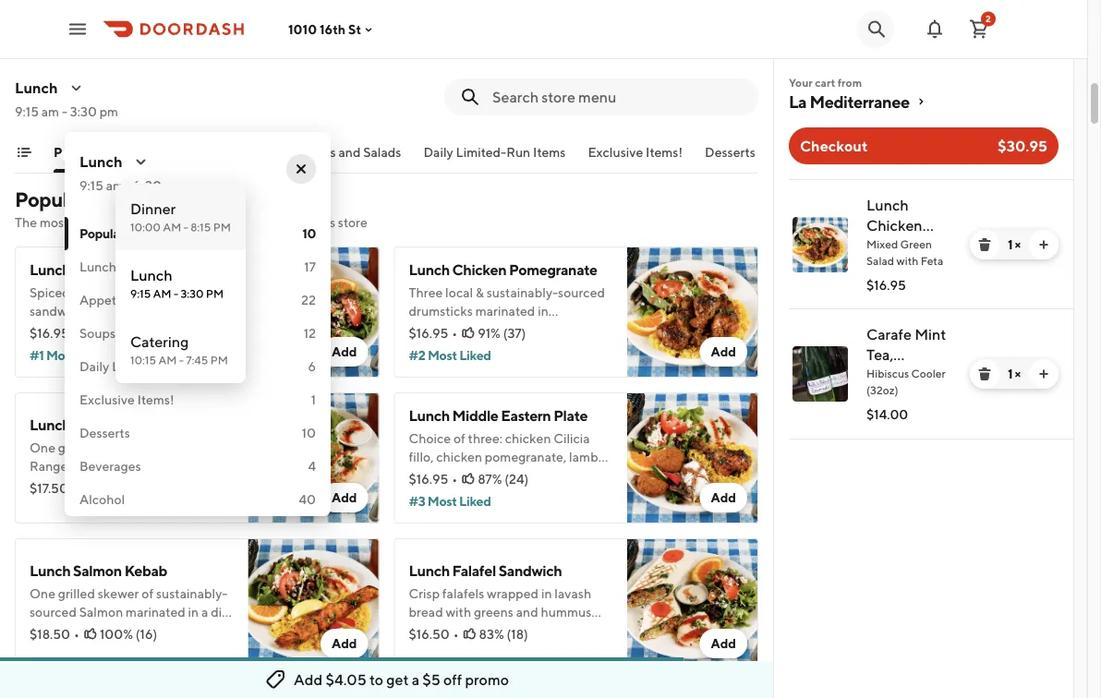 Task type: locate. For each thing, give the bounding box(es) containing it.
remove item from cart image
[[978, 238, 993, 252], [978, 367, 993, 382]]

daily right soups and salads button
[[424, 145, 454, 160]]

$16.95 • for lunch chicken pomegranate
[[409, 326, 458, 341]]

popular items up lunch chicken shawerma
[[79, 226, 158, 241]]

0 horizontal spatial exclusive items!
[[79, 392, 174, 408]]

0 vertical spatial popular
[[54, 145, 98, 160]]

and up 10:15
[[118, 326, 140, 341]]

am inside catering 10:15 am - 7:45 pm
[[159, 354, 177, 367]]

remove item from cart image right cooler
[[978, 367, 993, 382]]

1 horizontal spatial exclusive
[[588, 145, 644, 160]]

• up #1 most liked
[[73, 326, 78, 341]]

items inside daily limited-run items button
[[533, 145, 566, 160]]

items! left the desserts button
[[646, 145, 683, 160]]

0 vertical spatial remove item from cart image
[[978, 238, 993, 252]]

1 × left add one to cart image
[[1008, 367, 1022, 382]]

1 vertical spatial 9:15
[[79, 178, 104, 193]]

add one to cart image
[[1037, 367, 1052, 382]]

2 button
[[961, 11, 998, 48]]

0 vertical spatial pm
[[100, 104, 118, 119]]

(19)
[[126, 481, 148, 496]]

chicken up mixed
[[867, 217, 923, 234]]

close menu navigation image
[[294, 162, 309, 177]]

$16.95 • up #3
[[409, 472, 458, 487]]

- inside 'dinner 10:00 am - 8:15 pm'
[[184, 221, 188, 234]]

0 horizontal spatial soups
[[79, 326, 116, 341]]

(18)
[[507, 627, 529, 642]]

liked down 88%
[[78, 348, 110, 363]]

3:30 up dinner
[[135, 178, 162, 193]]

0 horizontal spatial lunch chicken pomegranate
[[409, 261, 598, 279]]

1 vertical spatial lunch chicken pomegranate
[[409, 261, 598, 279]]

shawerma
[[130, 261, 198, 279]]

am down dinner
[[163, 221, 181, 234]]

12
[[304, 326, 316, 341]]

0 vertical spatial items!
[[646, 145, 683, 160]]

9:15 up show menu categories icon
[[15, 104, 39, 119]]

#1 most liked
[[30, 348, 110, 363]]

1 vertical spatial run
[[162, 359, 187, 374]]

$16.95 •
[[30, 326, 78, 341], [409, 326, 458, 341], [409, 472, 458, 487]]

0 horizontal spatial pm
[[100, 104, 118, 119]]

lunch inside lunch 9:15 am - 3:30 pm
[[130, 267, 173, 284]]

1 vertical spatial am
[[153, 287, 172, 300]]

1010 16th st button
[[288, 21, 376, 37]]

(24)
[[505, 472, 529, 487]]

1 left add one to cart icon
[[1008, 237, 1013, 252]]

None radio
[[116, 184, 246, 251], [116, 251, 246, 317], [116, 317, 246, 384], [116, 184, 246, 251], [116, 251, 246, 317], [116, 317, 246, 384]]

and
[[339, 145, 361, 160], [219, 215, 242, 230], [118, 326, 140, 341]]

$16.95 • up #1 most liked
[[30, 326, 78, 341]]

0 horizontal spatial lunch chicken pomegranate image
[[628, 247, 759, 378]]

• right $16.50
[[454, 627, 459, 642]]

2 vertical spatial am
[[159, 354, 177, 367]]

$16.95 up #3
[[409, 472, 449, 487]]

1 vertical spatial 3:30
[[135, 178, 162, 193]]

2 1 × from the top
[[1008, 367, 1022, 382]]

add button for lunch chicken pomegranate
[[700, 337, 748, 367]]

menus image down open menu image
[[69, 80, 84, 95]]

mediterranee
[[810, 92, 910, 111]]

0 horizontal spatial soups and salads
[[79, 326, 181, 341]]

Item Search search field
[[493, 87, 744, 107]]

1010
[[288, 21, 317, 37]]

am down catering
[[159, 354, 177, 367]]

1 × from the top
[[1016, 237, 1022, 252]]

0 vertical spatial from
[[838, 76, 863, 89]]

$16.50
[[409, 627, 450, 642]]

items left exclusive items! button
[[533, 145, 566, 160]]

1 horizontal spatial from
[[838, 76, 863, 89]]

$16.95 • for lunch chicken shawerma
[[30, 326, 78, 341]]

am down 'shawerma'
[[153, 287, 172, 300]]

remove item from cart image left add one to cart icon
[[978, 238, 993, 252]]

run inside button
[[507, 145, 531, 160]]

0 vertical spatial daily limited-run items
[[424, 145, 566, 160]]

am for dinner
[[163, 221, 181, 234]]

remove item from cart image for $16.95
[[978, 238, 993, 252]]

lunch saffron chicken kebab
[[30, 416, 223, 434]]

•
[[73, 326, 78, 341], [452, 326, 458, 341], [452, 472, 458, 487], [74, 627, 79, 642], [454, 627, 459, 642]]

1 horizontal spatial soups
[[300, 145, 336, 160]]

lunch chicken pomegranate image
[[793, 217, 849, 273], [628, 247, 759, 378]]

and inside button
[[339, 145, 361, 160]]

× left add one to cart icon
[[1016, 237, 1022, 252]]

salads
[[363, 145, 402, 160], [143, 326, 181, 341]]

notification bell image
[[924, 18, 947, 40]]

$16.95 up #1
[[30, 326, 69, 341]]

2 horizontal spatial 9:15
[[130, 287, 151, 300]]

1 vertical spatial pomegranate
[[509, 261, 598, 279]]

lunch middle eastern plate
[[409, 407, 588, 425]]

× left add one to cart image
[[1016, 367, 1022, 382]]

most
[[46, 348, 75, 363], [428, 348, 457, 363], [428, 494, 457, 509]]

1 left add one to cart image
[[1008, 367, 1013, 382]]

am for "menus" image to the left
[[41, 104, 59, 119]]

$16.95 up #2
[[409, 326, 449, 341]]

lunch salmon kebab
[[30, 563, 167, 580]]

1 horizontal spatial lunch chicken pomegranate
[[867, 196, 958, 255]]

0 vertical spatial run
[[507, 145, 531, 160]]

la mediterranee link
[[789, 91, 1059, 113]]

0 horizontal spatial items!
[[137, 392, 174, 408]]

pm right 8:15
[[213, 221, 231, 234]]

• for lunch salmon kebab
[[74, 627, 79, 642]]

• up #2 most liked
[[452, 326, 458, 341]]

0 horizontal spatial salads
[[143, 326, 181, 341]]

liked for shawerma
[[78, 348, 110, 363]]

am for catering
[[159, 354, 177, 367]]

items! inside exclusive items! button
[[646, 145, 683, 160]]

am
[[163, 221, 181, 234], [153, 287, 172, 300], [159, 354, 177, 367]]

1 vertical spatial daily limited-run items
[[79, 359, 222, 374]]

1 horizontal spatial daily
[[424, 145, 454, 160]]

10 up 17
[[303, 226, 316, 241]]

1 horizontal spatial 3:30
[[135, 178, 162, 193]]

items right 10:15
[[189, 359, 222, 374]]

1 1 × from the top
[[1008, 237, 1022, 252]]

alcohol
[[79, 492, 125, 508]]

from up la mediterranee
[[838, 76, 863, 89]]

1 horizontal spatial and
[[219, 215, 242, 230]]

1 vertical spatial exclusive items!
[[79, 392, 174, 408]]

liked down the '91%'
[[460, 348, 491, 363]]

$18.50
[[30, 627, 70, 642]]

1010 16th st
[[288, 21, 362, 37]]

lunch middle eastern plate image
[[628, 393, 759, 524]]

2 vertical spatial 1
[[311, 392, 316, 408]]

menus image
[[69, 80, 84, 95], [134, 154, 148, 169]]

0 vertical spatial and
[[339, 145, 361, 160]]

0 horizontal spatial run
[[162, 359, 187, 374]]

chicken up the '91%'
[[453, 261, 507, 279]]

lunch falafel sandwich
[[409, 563, 562, 580]]

your
[[789, 76, 813, 89]]

10:00
[[130, 221, 161, 234]]

daily down 88%
[[79, 359, 109, 374]]

0 vertical spatial lunch chicken pomegranate
[[867, 196, 958, 255]]

1 horizontal spatial salads
[[363, 145, 402, 160]]

- left 7:45
[[179, 354, 184, 367]]

0 vertical spatial 1 ×
[[1008, 237, 1022, 252]]

pm inside 'dinner 10:00 am - 8:15 pm'
[[213, 221, 231, 234]]

add button for lunch salmon kebab
[[321, 630, 368, 659]]

0 vertical spatial exclusive items!
[[588, 145, 683, 160]]

limited-
[[456, 145, 507, 160], [112, 359, 162, 374]]

pm up catering 10:15 am - 7:45 pm
[[206, 287, 224, 300]]

get
[[387, 672, 409, 689]]

soups
[[300, 145, 336, 160], [79, 326, 116, 341]]

10 up 4
[[302, 426, 316, 441]]

0 horizontal spatial 9:15
[[15, 104, 39, 119]]

• for lunch chicken shawerma
[[73, 326, 78, 341]]

$4.05
[[326, 672, 367, 689]]

middle
[[453, 407, 499, 425]]

popular items
[[54, 145, 133, 160], [79, 226, 158, 241]]

lunch chicken pomegranate
[[867, 196, 958, 255], [409, 261, 598, 279]]

1 horizontal spatial soups and salads
[[300, 145, 402, 160]]

9:15
[[15, 104, 39, 119], [79, 178, 104, 193], [130, 287, 151, 300]]

1 for $16.95
[[1008, 237, 1013, 252]]

1 vertical spatial and
[[219, 215, 242, 230]]

$16.95 • up #2
[[409, 326, 458, 341]]

soups up #1 most liked
[[79, 326, 116, 341]]

popular items right show menu categories icon
[[54, 145, 133, 160]]

0 vertical spatial popular items
[[54, 145, 133, 160]]

daily limited-run items button
[[424, 143, 566, 173]]

liked
[[78, 348, 110, 363], [460, 348, 491, 363], [459, 494, 491, 509]]

to
[[370, 672, 384, 689]]

pm inside lunch 9:15 am - 3:30 pm
[[206, 287, 224, 300]]

0 vertical spatial 1
[[1008, 237, 1013, 252]]

and inside popular items the most commonly ordered items and dishes from this store
[[219, 215, 242, 230]]

× for $14.00
[[1016, 367, 1022, 382]]

2 horizontal spatial and
[[339, 145, 361, 160]]

1 horizontal spatial exclusive items!
[[588, 145, 683, 160]]

most for lunch middle eastern plate
[[428, 494, 457, 509]]

$17.50
[[30, 481, 68, 496]]

lunch
[[15, 79, 58, 97], [79, 153, 123, 171], [867, 196, 909, 214], [79, 259, 116, 275], [30, 261, 71, 279], [409, 261, 450, 279], [130, 267, 173, 284], [409, 407, 450, 425], [30, 416, 71, 434], [30, 563, 71, 580], [409, 563, 450, 580]]

soups and salads
[[300, 145, 402, 160], [79, 326, 181, 341]]

0 vertical spatial ×
[[1016, 237, 1022, 252]]

la
[[789, 92, 807, 111]]

3:30 for "menus" image to the left
[[70, 104, 97, 119]]

0 horizontal spatial am
[[41, 104, 59, 119]]

exclusive down item search search box at the top
[[588, 145, 644, 160]]

1 down 6
[[311, 392, 316, 408]]

0 horizontal spatial from
[[284, 215, 312, 230]]

0 vertical spatial kebab
[[180, 416, 223, 434]]

2 horizontal spatial 3:30
[[181, 287, 204, 300]]

salads up 10:15
[[143, 326, 181, 341]]

- down 'shawerma'
[[174, 287, 179, 300]]

0 vertical spatial menus image
[[69, 80, 84, 95]]

• for lunch falafel sandwich
[[454, 627, 459, 642]]

soups up close menu navigation icon
[[300, 145, 336, 160]]

• for lunch middle eastern plate
[[452, 472, 458, 487]]

option group
[[116, 184, 246, 384]]

1 × left add one to cart icon
[[1008, 237, 1022, 252]]

0 horizontal spatial menus image
[[69, 80, 84, 95]]

× for $16.95
[[1016, 237, 1022, 252]]

1 horizontal spatial lunch chicken pomegranate image
[[793, 217, 849, 273]]

and up store on the top left of page
[[339, 145, 361, 160]]

1 horizontal spatial items!
[[646, 145, 683, 160]]

1 vertical spatial from
[[284, 215, 312, 230]]

items up commonly
[[88, 188, 139, 212]]

0 vertical spatial soups
[[300, 145, 336, 160]]

1 vertical spatial am
[[106, 178, 124, 193]]

0 vertical spatial am
[[41, 104, 59, 119]]

3:30 down open menu image
[[70, 104, 97, 119]]

lunch chicken pomegranate list
[[775, 179, 1074, 440]]

0 horizontal spatial 3:30
[[70, 104, 97, 119]]

lunch falafel sandwich image
[[628, 539, 759, 670]]

from
[[838, 76, 863, 89], [284, 215, 312, 230]]

1 horizontal spatial 9:15
[[79, 178, 104, 193]]

most right #2
[[428, 348, 457, 363]]

items!
[[646, 145, 683, 160], [137, 392, 174, 408]]

0 vertical spatial salads
[[363, 145, 402, 160]]

#2 most liked
[[409, 348, 491, 363]]

0 vertical spatial pm
[[213, 221, 231, 234]]

2 vertical spatial and
[[118, 326, 140, 341]]

chicken up appetizers
[[73, 261, 127, 279]]

• for lunch chicken pomegranate
[[452, 326, 458, 341]]

3:30 down 'shawerma'
[[181, 287, 204, 300]]

1 vertical spatial daily
[[79, 359, 109, 374]]

menus image up dinner
[[134, 154, 148, 169]]

2 vertical spatial 9:15
[[130, 287, 151, 300]]

most
[[40, 215, 69, 230]]

1 horizontal spatial kebab
[[180, 416, 223, 434]]

2 vertical spatial pm
[[210, 354, 228, 367]]

1 vertical spatial popular
[[15, 188, 85, 212]]

kebab right salmon
[[125, 563, 167, 580]]

1 × for $16.95
[[1008, 237, 1022, 252]]

1 vertical spatial pm
[[164, 178, 183, 193]]

most right #3
[[428, 494, 457, 509]]

a
[[412, 672, 420, 689]]

87%
[[478, 472, 502, 487]]

pm inside catering 10:15 am - 7:45 pm
[[210, 354, 228, 367]]

exclusive items! up lunch saffron chicken kebab on the left bottom of page
[[79, 392, 174, 408]]

items
[[101, 145, 133, 160], [533, 145, 566, 160], [88, 188, 139, 212], [126, 226, 158, 241], [189, 359, 222, 374]]

9:15 am - 3:30 pm
[[15, 104, 118, 119], [79, 178, 183, 193]]

sandwich
[[499, 563, 562, 580]]

- left 8:15
[[184, 221, 188, 234]]

exclusive inside button
[[588, 145, 644, 160]]

popular right show menu categories icon
[[54, 145, 98, 160]]

1 vertical spatial kebab
[[125, 563, 167, 580]]

pm right 7:45
[[210, 354, 228, 367]]

items up dinner
[[101, 145, 133, 160]]

0 horizontal spatial kebab
[[125, 563, 167, 580]]

0 vertical spatial desserts
[[705, 145, 756, 160]]

0 vertical spatial 10
[[303, 226, 316, 241]]

$16.95 down salad
[[867, 278, 907, 293]]

1 vertical spatial popular items
[[79, 226, 158, 241]]

exclusive items! button
[[588, 143, 683, 173]]

- inside catering 10:15 am - 7:45 pm
[[179, 354, 184, 367]]

×
[[1016, 237, 1022, 252], [1016, 367, 1022, 382]]

0 vertical spatial pomegranate
[[867, 237, 958, 255]]

soups and salads up 10:15
[[79, 326, 181, 341]]

0 vertical spatial daily
[[424, 145, 454, 160]]

pm for lunch
[[206, 287, 224, 300]]

am inside lunch 9:15 am - 3:30 pm
[[153, 287, 172, 300]]

• up the #3 most liked
[[452, 472, 458, 487]]

liked down 87%
[[459, 494, 491, 509]]

pomegranate
[[867, 237, 958, 255], [509, 261, 598, 279]]

am
[[41, 104, 59, 119], [106, 178, 124, 193]]

91% (37)
[[478, 326, 526, 341]]

pm for the bottom "menus" image
[[164, 178, 183, 193]]

1 × for $14.00
[[1008, 367, 1022, 382]]

am inside 'dinner 10:00 am - 8:15 pm'
[[163, 221, 181, 234]]

salads up store on the top left of page
[[363, 145, 402, 160]]

from inside popular items the most commonly ordered items and dishes from this store
[[284, 215, 312, 230]]

- inside lunch 9:15 am - 3:30 pm
[[174, 287, 179, 300]]

100% (16)
[[100, 627, 157, 642]]

1 horizontal spatial menus image
[[134, 154, 148, 169]]

- for lunch
[[174, 287, 179, 300]]

88% (43)
[[99, 326, 151, 341]]

- up dinner
[[127, 178, 132, 193]]

add button
[[321, 337, 368, 367], [700, 337, 748, 367], [321, 483, 368, 513], [700, 483, 748, 513], [321, 630, 368, 659], [700, 630, 748, 659]]

st
[[349, 21, 362, 37]]

desserts button
[[705, 143, 756, 173]]

0 horizontal spatial limited-
[[112, 359, 162, 374]]

$18.50 •
[[30, 627, 79, 642]]

exclusive
[[588, 145, 644, 160], [79, 392, 135, 408]]

$16.95 for lunch middle eastern plate
[[409, 472, 449, 487]]

most right #1
[[46, 348, 75, 363]]

3:30
[[70, 104, 97, 119], [135, 178, 162, 193], [181, 287, 204, 300]]

from left this
[[284, 215, 312, 230]]

run
[[507, 145, 531, 160], [162, 359, 187, 374]]

carafe mint tea, lemonade or hibiscus cooler image
[[793, 347, 849, 402]]

kebab
[[180, 416, 223, 434], [125, 563, 167, 580]]

• right $18.50
[[74, 627, 79, 642]]

9:15 am - 3:30 pm up dinner
[[79, 178, 183, 193]]

1 vertical spatial items!
[[137, 392, 174, 408]]

1 vertical spatial remove item from cart image
[[978, 367, 993, 382]]

soups and salads up close menu navigation icon
[[300, 145, 402, 160]]

most for lunch chicken pomegranate
[[428, 348, 457, 363]]

and right items
[[219, 215, 242, 230]]

1 remove item from cart image from the top
[[978, 238, 993, 252]]

pm for catering
[[210, 354, 228, 367]]

off
[[444, 672, 462, 689]]

0 horizontal spatial desserts
[[79, 426, 130, 441]]

10
[[303, 226, 316, 241], [302, 426, 316, 441]]

exclusive up saffron
[[79, 392, 135, 408]]

popular up most
[[15, 188, 85, 212]]

9:15 down 'shawerma'
[[130, 287, 151, 300]]

9:15 am - 3:30 pm up show menu categories icon
[[15, 104, 118, 119]]

2 vertical spatial 3:30
[[181, 287, 204, 300]]

0 vertical spatial exclusive
[[588, 145, 644, 160]]

9:15 up commonly
[[79, 178, 104, 193]]

1 ×
[[1008, 237, 1022, 252], [1008, 367, 1022, 382]]

exclusive items!
[[588, 145, 683, 160], [79, 392, 174, 408]]

0 horizontal spatial daily
[[79, 359, 109, 374]]

1 horizontal spatial pm
[[164, 178, 183, 193]]

exclusive items! down item search search box at the top
[[588, 145, 683, 160]]

open menu image
[[67, 18, 89, 40]]

2 remove item from cart image from the top
[[978, 367, 993, 382]]

1 vertical spatial 1
[[1008, 367, 1013, 382]]

kebab down 7:45
[[180, 416, 223, 434]]

$14.00
[[867, 407, 909, 422]]

popular up lunch chicken shawerma
[[79, 226, 124, 241]]

1 horizontal spatial run
[[507, 145, 531, 160]]

$16.95
[[867, 278, 907, 293], [30, 326, 69, 341], [409, 326, 449, 341], [409, 472, 449, 487]]

items! up lunch saffron chicken kebab on the left bottom of page
[[137, 392, 174, 408]]

2 × from the top
[[1016, 367, 1022, 382]]



Task type: vqa. For each thing, say whether or not it's contained in the screenshot.
the leftmost Daily Limited-Run Items
yes



Task type: describe. For each thing, give the bounding box(es) containing it.
falafel
[[453, 563, 496, 580]]

popular items the most commonly ordered items and dishes from this store
[[15, 188, 368, 230]]

store
[[338, 215, 368, 230]]

most for lunch chicken shawerma
[[46, 348, 75, 363]]

$30.95
[[998, 137, 1048, 155]]

option group containing dinner
[[116, 184, 246, 384]]

chicken right saffron
[[123, 416, 178, 434]]

promo
[[465, 672, 509, 689]]

94%
[[98, 481, 123, 496]]

10 for popular items
[[303, 226, 316, 241]]

10 for desserts
[[302, 426, 316, 441]]

items down dinner
[[126, 226, 158, 241]]

add button for lunch falafel sandwich
[[700, 630, 748, 659]]

soups and salads button
[[300, 143, 402, 173]]

1 vertical spatial salads
[[143, 326, 181, 341]]

- for dinner
[[184, 221, 188, 234]]

0 vertical spatial soups and salads
[[300, 145, 402, 160]]

#3
[[409, 494, 426, 509]]

$16.95 inside lunch chicken pomegranate list
[[867, 278, 907, 293]]

popular inside popular items the most commonly ordered items and dishes from this store
[[15, 188, 85, 212]]

16th
[[320, 21, 346, 37]]

dinner 10:00 am - 8:15 pm
[[130, 200, 231, 234]]

daily inside button
[[424, 145, 454, 160]]

the
[[15, 215, 37, 230]]

$16.50 •
[[409, 627, 459, 642]]

remove item from cart image for $14.00
[[978, 367, 993, 382]]

0 horizontal spatial daily limited-run items
[[79, 359, 222, 374]]

2 items, open order cart image
[[969, 18, 991, 40]]

pm for dinner
[[213, 221, 231, 234]]

lunch lamb shawarma image
[[248, 685, 379, 699]]

lunch 9:15 am - 3:30 pm
[[130, 267, 224, 300]]

appetizers
[[79, 293, 144, 308]]

100%
[[100, 627, 133, 642]]

87% (24)
[[478, 472, 529, 487]]

limited- inside button
[[456, 145, 507, 160]]

22
[[302, 293, 316, 308]]

mixed
[[867, 238, 899, 251]]

1 vertical spatial 9:15 am - 3:30 pm
[[79, 178, 183, 193]]

lunch chicken shawerma
[[30, 261, 198, 279]]

items inside popular items the most commonly ordered items and dishes from this store
[[88, 188, 139, 212]]

17
[[304, 259, 316, 275]]

catering
[[130, 333, 189, 351]]

- down open menu image
[[62, 104, 67, 119]]

40
[[299, 492, 316, 508]]

9:15 inside lunch 9:15 am - 3:30 pm
[[130, 287, 151, 300]]

la mediterranee
[[789, 92, 910, 111]]

with
[[897, 254, 919, 267]]

liked for eastern
[[459, 494, 491, 509]]

91%
[[478, 326, 501, 341]]

dishes
[[244, 215, 281, 230]]

cooler
[[912, 367, 946, 380]]

lunch chicken shawerma image
[[248, 247, 379, 378]]

2
[[986, 13, 992, 24]]

chicken inside lunch chicken pomegranate
[[867, 217, 923, 234]]

83% (18)
[[479, 627, 529, 642]]

3:30 for the bottom "menus" image
[[135, 178, 162, 193]]

1 horizontal spatial desserts
[[705, 145, 756, 160]]

plate
[[554, 407, 588, 425]]

eastern
[[501, 407, 551, 425]]

lunch inside list
[[867, 196, 909, 214]]

beverages
[[79, 459, 141, 474]]

ordered
[[135, 215, 182, 230]]

88%
[[99, 326, 124, 341]]

0 vertical spatial 9:15
[[15, 104, 39, 119]]

checkout
[[801, 137, 868, 155]]

saffron
[[73, 416, 121, 434]]

lunch salmon kebab image
[[248, 539, 379, 670]]

10:15
[[130, 354, 156, 367]]

(43)
[[127, 326, 151, 341]]

(16)
[[136, 627, 157, 642]]

hibiscus cooler (32oz)
[[867, 367, 946, 397]]

$16.95 for lunch chicken shawerma
[[30, 326, 69, 341]]

this
[[314, 215, 336, 230]]

commonly
[[71, 215, 133, 230]]

add one to cart image
[[1037, 238, 1052, 252]]

1 vertical spatial exclusive
[[79, 392, 135, 408]]

your cart from
[[789, 76, 863, 89]]

pm for "menus" image to the left
[[100, 104, 118, 119]]

(37)
[[503, 326, 526, 341]]

#3 most liked
[[409, 494, 491, 509]]

$5
[[423, 672, 441, 689]]

hibiscus
[[867, 367, 910, 380]]

show menu categories image
[[17, 145, 31, 160]]

add $4.05 to get a $5 off promo
[[294, 672, 509, 689]]

1 vertical spatial menus image
[[134, 154, 148, 169]]

(32oz)
[[867, 384, 899, 397]]

soups inside button
[[300, 145, 336, 160]]

#1
[[30, 348, 44, 363]]

94% (19)
[[98, 481, 148, 496]]

#2
[[409, 348, 426, 363]]

catering 10:15 am - 7:45 pm
[[130, 333, 228, 367]]

am for the bottom "menus" image
[[106, 178, 124, 193]]

4
[[308, 459, 316, 474]]

green
[[901, 238, 933, 251]]

1 vertical spatial soups
[[79, 326, 116, 341]]

0 horizontal spatial and
[[118, 326, 140, 341]]

1 vertical spatial desserts
[[79, 426, 130, 441]]

1 for $14.00
[[1008, 367, 1013, 382]]

lunch chicken pomegranate inside list
[[867, 196, 958, 255]]

salad
[[867, 254, 895, 267]]

pomegranate inside lunch chicken pomegranate list
[[867, 237, 958, 255]]

items
[[185, 215, 217, 230]]

salads inside button
[[363, 145, 402, 160]]

0 vertical spatial 9:15 am - 3:30 pm
[[15, 104, 118, 119]]

0 horizontal spatial pomegranate
[[509, 261, 598, 279]]

mixed green salad with feta
[[867, 238, 944, 267]]

- for catering
[[179, 354, 184, 367]]

1 horizontal spatial daily limited-run items
[[424, 145, 566, 160]]

6
[[308, 359, 316, 374]]

3:30 inside lunch 9:15 am - 3:30 pm
[[181, 287, 204, 300]]

lunch saffron chicken kebab image
[[248, 393, 379, 524]]

1 vertical spatial limited-
[[112, 359, 162, 374]]

dinner
[[130, 200, 176, 218]]

feta
[[921, 254, 944, 267]]

$16.95 • for lunch middle eastern plate
[[409, 472, 458, 487]]

8:15
[[191, 221, 211, 234]]

add button for lunch middle eastern plate
[[700, 483, 748, 513]]

salmon
[[73, 563, 122, 580]]

$16.95 for lunch chicken pomegranate
[[409, 326, 449, 341]]

83%
[[479, 627, 504, 642]]

2 vertical spatial popular
[[79, 226, 124, 241]]

am for lunch
[[153, 287, 172, 300]]

liked for pomegranate
[[460, 348, 491, 363]]



